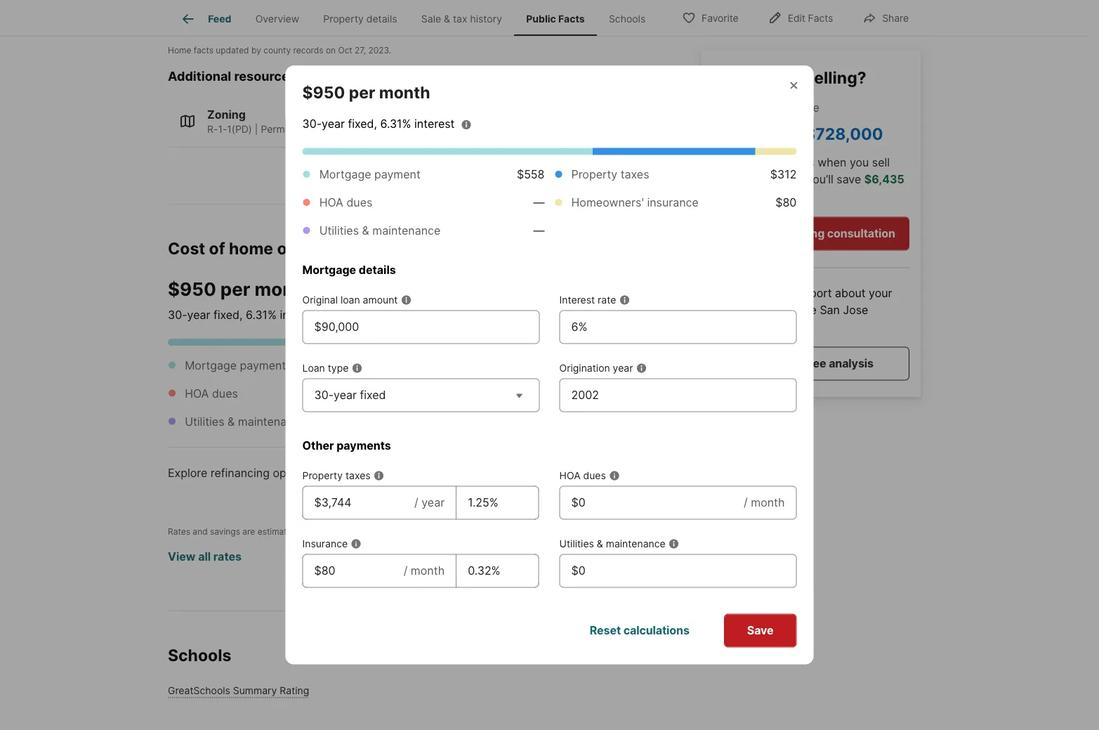 Task type: locate. For each thing, give the bounding box(es) containing it.
0 vertical spatial interest
[[415, 117, 455, 131]]

san jose
[[820, 303, 869, 317]]

1 horizontal spatial interest
[[415, 117, 455, 131]]

facts inside tab
[[559, 13, 585, 25]]

2 vertical spatial utilities
[[560, 538, 594, 550]]

schools tab
[[597, 2, 658, 36]]

$950 per month dialog
[[286, 66, 814, 664]]

30-year fixed, 6.31% interest down cost of home ownership
[[168, 308, 320, 321]]

$950 inside dialog
[[303, 83, 345, 102]]

save button
[[724, 614, 797, 648]]

details inside $950 per month dialog
[[359, 263, 396, 277]]

per down cost of home ownership
[[221, 278, 251, 300]]

year left fixed
[[334, 388, 357, 402]]

0 vertical spatial $312
[[771, 168, 797, 181]]

2 — from the top
[[534, 224, 545, 238]]

mortgage payment inside $950 per month dialog
[[319, 168, 421, 181]]

interest
[[415, 117, 455, 131], [280, 308, 320, 321]]

mortgage payment for month
[[185, 358, 286, 372]]

0 horizontal spatial savings
[[210, 526, 240, 536]]

0 horizontal spatial schools
[[168, 645, 231, 665]]

1 horizontal spatial schools
[[609, 13, 646, 25]]

2 horizontal spatial and
[[777, 303, 797, 317]]

30- down loan type at the left of page
[[314, 388, 334, 402]]

0 vertical spatial mortgage
[[319, 168, 371, 181]]

homeowners' insurance inside $950 per month dialog
[[572, 196, 699, 209]]

1 vertical spatial hoa
[[185, 386, 209, 400]]

0 horizontal spatial hoa dues
[[185, 386, 238, 400]]

buyers
[[779, 155, 815, 169]]

of
[[786, 67, 802, 87], [209, 238, 225, 258]]

None text field
[[314, 319, 528, 336], [572, 494, 733, 511], [314, 319, 528, 336], [572, 494, 733, 511]]

0 vertical spatial homeowners' insurance
[[572, 196, 699, 209]]

tax
[[453, 13, 468, 25]]

/ for dues
[[744, 496, 748, 509]]

30- down cost
[[168, 308, 187, 321]]

cost
[[168, 238, 205, 258]]

1 vertical spatial a
[[796, 357, 802, 370]]

1 horizontal spatial savings
[[369, 526, 400, 536]]

0 horizontal spatial 6.31%
[[246, 308, 277, 321]]

0 horizontal spatial fixed,
[[214, 308, 243, 321]]

rates
[[168, 526, 190, 536]]

greatschools
[[168, 685, 230, 697]]

facts right the public
[[559, 13, 585, 25]]

2 savings from the left
[[369, 526, 400, 536]]

amount
[[363, 294, 398, 306]]

0 horizontal spatial a
[[780, 227, 787, 240]]

favorite
[[702, 12, 739, 24]]

hoa
[[319, 196, 344, 209], [185, 386, 209, 400], [560, 470, 581, 482]]

1 vertical spatial homeowners'
[[446, 386, 518, 400]]

estimated sale price
[[713, 100, 820, 114]]

0 vertical spatial taxes
[[621, 168, 650, 181]]

hoa for 30-
[[319, 196, 344, 209]]

thinking of selling?
[[713, 67, 867, 87]]

savings left are
[[210, 526, 240, 536]]

per up family,
[[349, 83, 376, 102]]

r-
[[207, 123, 218, 135]]

2 vertical spatial hoa
[[560, 470, 581, 482]]

1 vertical spatial $312
[[653, 358, 679, 372]]

/ for taxes
[[415, 496, 419, 509]]

home down get at the right of page
[[713, 303, 742, 317]]

1 vertical spatial mortgage
[[303, 263, 356, 277]]

public facts tab
[[514, 2, 597, 36]]

0 vertical spatial utilities & maintenance
[[319, 224, 441, 238]]

interest down original
[[280, 308, 320, 321]]

insurance
[[303, 538, 348, 550]]

family,
[[345, 123, 377, 135]]

1 horizontal spatial dues
[[347, 196, 373, 209]]

0 horizontal spatial facts
[[559, 13, 585, 25]]

taxes
[[621, 168, 650, 181], [346, 470, 371, 482]]

1 horizontal spatial homeowners'
[[572, 196, 644, 209]]

1 horizontal spatial mortgage payment
[[319, 168, 421, 181]]

insurance inside $950 per month dialog
[[648, 196, 699, 209]]

rates right all
[[214, 550, 242, 563]]

edit facts button
[[757, 3, 846, 32]]

1 horizontal spatial of
[[786, 67, 802, 87]]

favorite button
[[670, 3, 751, 32]]

1 vertical spatial utilities & maintenance
[[185, 415, 306, 428]]

2 horizontal spatial utilities
[[560, 538, 594, 550]]

0 vertical spatial home
[[229, 238, 273, 258]]

loan type
[[303, 362, 349, 374]]

a left free
[[796, 357, 802, 370]]

you
[[850, 155, 870, 169]]

loan
[[341, 294, 360, 306]]

and down depth
[[777, 303, 797, 317]]

loan
[[303, 362, 325, 374]]

maintenance for fixed,
[[373, 224, 441, 238]]

property inside 'tab'
[[324, 13, 364, 25]]

0 vertical spatial property
[[324, 13, 364, 25]]

0 vertical spatial per
[[349, 83, 376, 102]]

/ month for insurance
[[404, 564, 445, 578]]

6.31%
[[381, 117, 411, 131], [246, 308, 277, 321]]

0 vertical spatial 30-year fixed, 6.31% interest
[[303, 117, 455, 131]]

property up oct
[[324, 13, 364, 25]]

request a free analysis
[[748, 357, 874, 370]]

$312
[[771, 168, 797, 181], [653, 358, 679, 372]]

property taxes
[[572, 168, 650, 181], [303, 470, 371, 482]]

request
[[748, 357, 793, 370]]

price
[[793, 100, 820, 114]]

utilities for year
[[319, 224, 359, 238]]

1 horizontal spatial utilities
[[319, 224, 359, 238]]

payment inside $950 per month dialog
[[375, 168, 421, 181]]

$950 up zoning r-1-1(pd) | permitted: single-family, adu, commercial
[[303, 83, 345, 102]]

.
[[389, 45, 392, 56]]

facts
[[809, 12, 834, 24], [559, 13, 585, 25]]

$612,000
[[713, 124, 790, 143]]

0 horizontal spatial per
[[221, 278, 251, 300]]

0 vertical spatial hoa dues
[[319, 196, 373, 209]]

cost of home ownership
[[168, 238, 361, 258]]

schedule a selling consultation button
[[713, 217, 910, 250]]

year down cost
[[187, 308, 210, 321]]

commercial
[[406, 123, 461, 135]]

month
[[379, 83, 431, 102], [255, 278, 313, 300], [751, 496, 785, 509], [411, 564, 445, 578]]

of right cost
[[209, 238, 225, 258]]

0 vertical spatial dues
[[347, 196, 373, 209]]

1 — from the top
[[534, 196, 545, 209]]

1 vertical spatial payment
[[240, 358, 286, 372]]

and
[[777, 303, 797, 317], [193, 526, 208, 536], [352, 526, 367, 536]]

/
[[415, 496, 419, 509], [744, 496, 748, 509], [404, 564, 408, 578]]

30-year fixed, 6.31% interest down $950 per month element
[[303, 117, 455, 131]]

tab list containing feed
[[168, 0, 669, 36]]

$950 per month up family,
[[303, 83, 431, 102]]

2 horizontal spatial dues
[[584, 470, 606, 482]]

0 vertical spatial fixed,
[[348, 117, 377, 131]]

1 savings from the left
[[210, 526, 240, 536]]

depth
[[765, 286, 796, 300]]

0 horizontal spatial home
[[229, 238, 273, 258]]

facts right the edit
[[809, 12, 834, 24]]

details up the 2023
[[367, 13, 397, 25]]

$950 per month down cost of home ownership
[[168, 278, 313, 300]]

none number field inside $950 per month dialog
[[572, 387, 785, 404]]

sale
[[422, 13, 441, 25]]

of for home
[[209, 238, 225, 258]]

facts inside button
[[809, 12, 834, 24]]

calculations
[[624, 624, 690, 637]]

tab list
[[168, 0, 669, 36]]

6.31% down cost of home ownership
[[246, 308, 277, 321]]

per inside $950 per month element
[[349, 83, 376, 102]]

0 vertical spatial details
[[367, 13, 397, 25]]

1 horizontal spatial hoa dues
[[319, 196, 373, 209]]

utilities for per
[[185, 415, 225, 428]]

0 vertical spatial schools
[[609, 13, 646, 25]]

public
[[527, 13, 556, 25]]

property right $558
[[572, 168, 618, 181]]

|
[[255, 123, 258, 135]]

schools
[[609, 13, 646, 25], [168, 645, 231, 665]]

1 vertical spatial of
[[209, 238, 225, 258]]

1 horizontal spatial hoa
[[319, 196, 344, 209]]

0 horizontal spatial hoa
[[185, 386, 209, 400]]

0 horizontal spatial maintenance
[[238, 415, 306, 428]]

payment
[[375, 168, 421, 181], [240, 358, 286, 372]]

1 vertical spatial hoa dues
[[185, 386, 238, 400]]

plus,
[[779, 172, 804, 186]]

1 vertical spatial property taxes
[[303, 470, 371, 482]]

rating
[[280, 685, 309, 697]]

1 horizontal spatial insurance
[[648, 196, 699, 209]]

mortgage details
[[303, 263, 396, 277]]

mortgage
[[319, 168, 371, 181], [303, 263, 356, 277], [185, 358, 237, 372]]

None number field
[[572, 387, 785, 404]]

30- left family,
[[303, 117, 322, 131]]

0 vertical spatial 6.31%
[[381, 117, 411, 131]]

0 horizontal spatial and
[[193, 526, 208, 536]]

details for mortgage details
[[359, 263, 396, 277]]

of up price
[[786, 67, 802, 87]]

a for schedule
[[780, 227, 787, 240]]

&
[[444, 13, 450, 25], [362, 224, 369, 238], [228, 415, 235, 428], [597, 538, 604, 550]]

and down no
[[352, 526, 367, 536]]

rate
[[598, 294, 617, 306]]

get
[[713, 286, 732, 300]]

0 vertical spatial hoa
[[319, 196, 344, 209]]

details up amount
[[359, 263, 396, 277]]

property down "other"
[[303, 470, 343, 482]]

1 horizontal spatial $312
[[771, 168, 797, 181]]

1 vertical spatial per
[[221, 278, 251, 300]]

6.31% right family,
[[381, 117, 411, 131]]

maintenance
[[373, 224, 441, 238], [238, 415, 306, 428], [606, 538, 666, 550]]

origination
[[560, 362, 610, 374]]

0 vertical spatial utilities
[[319, 224, 359, 238]]

1 horizontal spatial per
[[349, 83, 376, 102]]

hoa dues
[[319, 196, 373, 209], [185, 386, 238, 400], [560, 470, 606, 482]]

payment down adu,
[[375, 168, 421, 181]]

1 vertical spatial details
[[359, 263, 396, 277]]

options
[[273, 466, 312, 480]]

1 vertical spatial 6.31%
[[246, 308, 277, 321]]

2 horizontal spatial /
[[744, 496, 748, 509]]

0 vertical spatial $950
[[303, 83, 345, 102]]

mortgage payment for fixed,
[[319, 168, 421, 181]]

0 vertical spatial homeowners'
[[572, 196, 644, 209]]

interest inside $950 per month dialog
[[415, 117, 455, 131]]

greatschools summary rating link
[[168, 685, 309, 697]]

home right cost
[[229, 238, 273, 258]]

— for utilities & maintenance
[[534, 224, 545, 238]]

0 horizontal spatial taxes
[[346, 470, 371, 482]]

0 horizontal spatial rates
[[214, 550, 242, 563]]

interest right adu,
[[415, 117, 455, 131]]

1 vertical spatial home
[[713, 303, 742, 317]]

sale & tax history
[[422, 13, 502, 25]]

your
[[869, 286, 893, 300]]

$312 inside $950 per month dialog
[[771, 168, 797, 181]]

property
[[324, 13, 364, 25], [572, 168, 618, 181], [303, 470, 343, 482]]

fixed
[[360, 388, 386, 402]]

0 vertical spatial payment
[[375, 168, 421, 181]]

None text field
[[572, 319, 785, 336], [314, 494, 403, 511], [468, 494, 527, 511], [314, 563, 393, 579], [468, 563, 527, 579], [572, 563, 785, 579], [572, 319, 785, 336], [314, 494, 403, 511], [468, 494, 527, 511], [314, 563, 393, 579], [468, 563, 527, 579], [572, 563, 785, 579]]

2 vertical spatial mortgage
[[185, 358, 237, 372]]

details
[[367, 13, 397, 25], [359, 263, 396, 277]]

type
[[328, 362, 349, 374]]

and inside get an in-depth report about your home value and the
[[777, 303, 797, 317]]

$950 down cost
[[168, 278, 216, 300]]

2 vertical spatial dues
[[584, 470, 606, 482]]

mortgage for fixed,
[[319, 168, 371, 181]]

1 vertical spatial utilities
[[185, 415, 225, 428]]

1 vertical spatial maintenance
[[238, 415, 306, 428]]

hoa for $950
[[185, 386, 209, 400]]

rates up insurance
[[330, 526, 350, 536]]

details inside 'tab'
[[367, 13, 397, 25]]

payment left loan
[[240, 358, 286, 372]]

a left selling
[[780, 227, 787, 240]]

0 vertical spatial insurance
[[648, 196, 699, 209]]

1 horizontal spatial payment
[[375, 168, 421, 181]]

permitted:
[[261, 123, 309, 135]]

and right rates
[[193, 526, 208, 536]]

1(pd)
[[227, 123, 252, 135]]

other
[[303, 439, 334, 453]]

0 horizontal spatial property taxes
[[303, 470, 371, 482]]

sell
[[873, 155, 890, 169]]

share button
[[851, 3, 921, 32]]

savings left will
[[369, 526, 400, 536]]

1 horizontal spatial rates
[[330, 526, 350, 536]]

1 horizontal spatial home
[[713, 303, 742, 317]]

6.31% inside $950 per month dialog
[[381, 117, 411, 131]]

homeowners'
[[572, 196, 644, 209], [446, 386, 518, 400]]

1 vertical spatial dues
[[212, 386, 238, 400]]

0 vertical spatial maintenance
[[373, 224, 441, 238]]

$950
[[303, 83, 345, 102], [168, 278, 216, 300]]

0 vertical spatial mortgage payment
[[319, 168, 421, 181]]

1 horizontal spatial maintenance
[[373, 224, 441, 238]]

dues for year
[[347, 196, 373, 209]]

2 vertical spatial maintenance
[[606, 538, 666, 550]]

0 horizontal spatial payment
[[240, 358, 286, 372]]

savings
[[210, 526, 240, 536], [369, 526, 400, 536]]

overview
[[256, 13, 299, 25]]

0 horizontal spatial $950
[[168, 278, 216, 300]]

reach
[[713, 155, 746, 169]]

1 vertical spatial interest
[[280, 308, 320, 321]]

1 vertical spatial 30-year fixed, 6.31% interest
[[168, 308, 320, 321]]



Task type: vqa. For each thing, say whether or not it's contained in the screenshot.


Task type: describe. For each thing, give the bounding box(es) containing it.
zoning r-1-1(pd) | permitted: single-family, adu, commercial
[[207, 108, 461, 135]]

edit
[[788, 12, 806, 24]]

found.
[[460, 500, 493, 513]]

are
[[243, 526, 255, 536]]

0 horizontal spatial homeowners'
[[446, 386, 518, 400]]

share
[[883, 12, 909, 24]]

2 vertical spatial property
[[303, 470, 343, 482]]

1 vertical spatial taxes
[[346, 470, 371, 482]]

reach more buyers when you sell with redfin. plus, you'll save
[[713, 155, 890, 186]]

refinancing
[[211, 466, 270, 480]]

reset calculations
[[590, 624, 690, 637]]

records
[[293, 45, 324, 56]]

no
[[354, 500, 369, 513]]

0 horizontal spatial /
[[404, 564, 408, 578]]

single-
[[312, 123, 345, 135]]

refinance
[[373, 500, 422, 513]]

hoa dues for per
[[185, 386, 238, 400]]

resources
[[234, 68, 296, 84]]

schools inside tab
[[609, 13, 646, 25]]

feed
[[208, 13, 231, 25]]

explore refinancing options button
[[168, 448, 680, 498]]

facts
[[194, 45, 214, 56]]

year right permitted:
[[322, 117, 345, 131]]

more
[[749, 155, 776, 169]]

0 horizontal spatial $312
[[653, 358, 679, 372]]

dues for per
[[212, 386, 238, 400]]

$950 per month inside dialog
[[303, 83, 431, 102]]

schedule a selling consultation
[[727, 227, 896, 240]]

property details
[[324, 13, 397, 25]]

2023
[[369, 45, 389, 56]]

1 vertical spatial fixed,
[[214, 308, 243, 321]]

year right origination
[[613, 362, 633, 374]]

–
[[793, 124, 802, 143]]

hoa dues for year
[[319, 196, 373, 209]]

1 vertical spatial 30-
[[168, 308, 187, 321]]

other payments
[[303, 439, 391, 453]]

additional resources
[[168, 68, 296, 84]]

facts for edit facts
[[809, 12, 834, 24]]

0 vertical spatial property taxes
[[572, 168, 650, 181]]

san
[[820, 303, 840, 317]]

greatschools summary rating
[[168, 685, 309, 697]]

utilities & maintenance for month
[[185, 415, 306, 428]]

when
[[818, 155, 847, 169]]

1 vertical spatial homeowners' insurance
[[446, 386, 573, 400]]

thinking
[[713, 67, 782, 87]]

estimated.
[[258, 526, 300, 536]]

$6,435
[[865, 172, 905, 186]]

facts for public facts
[[559, 13, 585, 25]]

1 horizontal spatial and
[[352, 526, 367, 536]]

selling
[[789, 227, 825, 240]]

2 vertical spatial utilities & maintenance
[[560, 538, 666, 550]]

utilities & maintenance for fixed,
[[319, 224, 441, 238]]

report
[[800, 286, 832, 300]]

zoning
[[207, 108, 246, 122]]

1 vertical spatial $950
[[168, 278, 216, 300]]

about
[[836, 286, 866, 300]]

sale & tax history tab
[[409, 2, 514, 36]]

0 vertical spatial rates
[[330, 526, 350, 536]]

/ month for hoa dues
[[744, 496, 785, 509]]

request a free analysis button
[[713, 347, 910, 380]]

0 vertical spatial 30-
[[303, 117, 322, 131]]

jose
[[844, 303, 869, 317]]

payment for month
[[240, 358, 286, 372]]

in-
[[751, 286, 765, 300]]

1-
[[218, 123, 227, 135]]

$950 per month element
[[303, 66, 447, 103]]

1 vertical spatial rates
[[214, 550, 242, 563]]

with
[[713, 172, 735, 186]]

county
[[264, 45, 291, 56]]

27,
[[355, 45, 366, 56]]

1 vertical spatial $950 per month
[[168, 278, 313, 300]]

$728,000
[[805, 124, 884, 143]]

30-year fixed
[[314, 388, 386, 402]]

interest
[[560, 294, 595, 306]]

/ year
[[415, 496, 445, 509]]

origination year
[[560, 362, 633, 374]]

year up "vary."
[[422, 496, 445, 509]]

oct
[[338, 45, 353, 56]]

reset calculations button
[[567, 614, 713, 648]]

2 vertical spatial hoa dues
[[560, 470, 606, 482]]

homeowners' inside $950 per month dialog
[[572, 196, 644, 209]]

30-year fixed, 6.31% interest inside $950 per month dialog
[[303, 117, 455, 131]]

ownership
[[277, 238, 361, 258]]

by
[[252, 45, 261, 56]]

a for request
[[796, 357, 802, 370]]

on
[[326, 45, 336, 56]]

of for selling?
[[786, 67, 802, 87]]

mortgage for month
[[185, 358, 237, 372]]

rates and savings are estimated. actual rates and savings will vary.
[[168, 526, 437, 536]]

2 horizontal spatial hoa
[[560, 470, 581, 482]]

will
[[402, 526, 415, 536]]

estimated
[[713, 100, 766, 114]]

1 vertical spatial property
[[572, 168, 618, 181]]

payment for fixed,
[[375, 168, 421, 181]]

original loan amount
[[303, 294, 398, 306]]

redfin.
[[738, 172, 775, 186]]

home inside get an in-depth report about your home value and the
[[713, 303, 742, 317]]

1 vertical spatial schools
[[168, 645, 231, 665]]

$80
[[776, 196, 797, 209]]

edit facts
[[788, 12, 834, 24]]

view
[[168, 550, 196, 563]]

— for hoa dues
[[534, 196, 545, 209]]

schedule
[[727, 227, 778, 240]]

& inside sale & tax history tab
[[444, 13, 450, 25]]

2 vertical spatial 30-
[[314, 388, 334, 402]]

maintenance for month
[[238, 415, 306, 428]]

save
[[748, 624, 774, 637]]

$612,000 – $728,000
[[713, 124, 884, 143]]

interest rate
[[560, 294, 617, 306]]

vary.
[[417, 526, 437, 536]]

reset
[[590, 624, 621, 637]]

updated
[[216, 45, 249, 56]]

details for property details
[[367, 13, 397, 25]]

consultation
[[828, 227, 896, 240]]

1 vertical spatial insurance
[[522, 386, 573, 400]]

fixed, inside $950 per month dialog
[[348, 117, 377, 131]]

home
[[168, 45, 191, 56]]

sale
[[769, 100, 790, 114]]

offers
[[425, 500, 456, 513]]

view all rates
[[168, 550, 242, 563]]

actual
[[302, 526, 327, 536]]

explore
[[168, 466, 208, 480]]

you'll
[[807, 172, 834, 186]]

property details tab
[[311, 2, 409, 36]]

adu,
[[380, 123, 403, 135]]

feed link
[[180, 11, 231, 27]]

overview tab
[[244, 2, 311, 36]]

additional
[[168, 68, 231, 84]]

save
[[837, 172, 862, 186]]

selling?
[[806, 67, 867, 87]]



